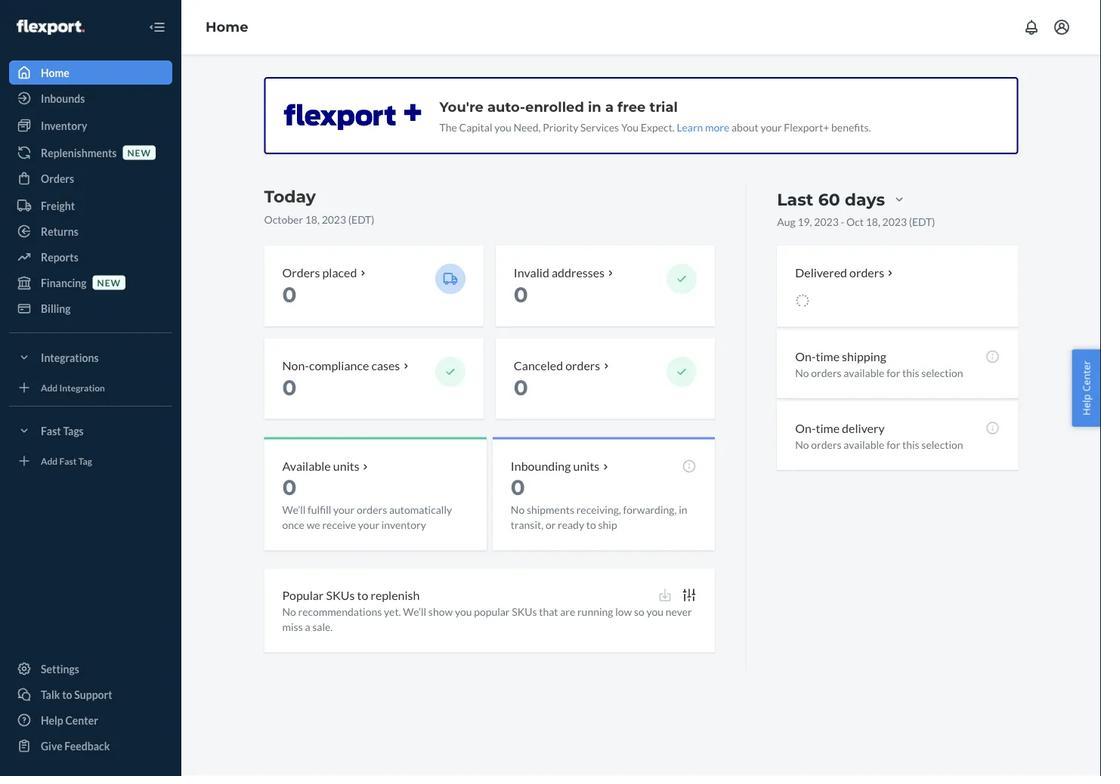 Task type: describe. For each thing, give the bounding box(es) containing it.
available
[[282, 459, 331, 474]]

no for popular skus to replenish
[[282, 605, 296, 618]]

oct
[[847, 215, 864, 228]]

0 for non-
[[282, 375, 297, 400]]

trial
[[650, 98, 678, 115]]

tags
[[63, 424, 84, 437]]

learn
[[677, 121, 703, 133]]

edt inside today october 18, 2023 ( edt )
[[352, 213, 371, 226]]

replenish
[[371, 588, 420, 603]]

freight
[[41, 199, 75, 212]]

0 no shipments receiving, forwarding, in transit, or ready to ship
[[511, 474, 688, 531]]

1 vertical spatial fast
[[59, 455, 77, 466]]

fast tags button
[[9, 419, 172, 443]]

recommendations
[[298, 605, 382, 618]]

2 vertical spatial your
[[358, 519, 380, 531]]

give
[[41, 740, 62, 753]]

delivered orders button
[[795, 264, 897, 281]]

we'll inside "0 we'll fulfill your orders automatically once we receive your inventory"
[[282, 503, 306, 516]]

talk to support button
[[9, 683, 172, 707]]

settings
[[41, 663, 79, 675]]

cases
[[371, 358, 400, 373]]

add fast tag
[[41, 455, 92, 466]]

benefits.
[[832, 121, 871, 133]]

receive
[[322, 519, 356, 531]]

popular
[[474, 605, 510, 618]]

0 inside the 0 no shipments receiving, forwarding, in transit, or ready to ship
[[511, 474, 525, 500]]

available units
[[282, 459, 360, 474]]

non-compliance cases
[[282, 358, 400, 373]]

0 horizontal spatial you
[[455, 605, 472, 618]]

automatically
[[389, 503, 452, 516]]

orders placed
[[282, 265, 357, 280]]

help center link
[[9, 708, 172, 733]]

that
[[539, 605, 558, 618]]

once
[[282, 519, 305, 531]]

orders right canceled
[[566, 358, 600, 373]]

available for shipping
[[844, 366, 885, 379]]

no for on-time delivery
[[795, 438, 809, 451]]

we'll inside no recommendations yet. we'll show you popular skus that are running low so you never miss a sale.
[[403, 605, 426, 618]]

the
[[440, 121, 457, 133]]

never
[[666, 605, 692, 618]]

returns
[[41, 225, 78, 238]]

orders down the on-time delivery at the bottom of the page
[[811, 438, 842, 451]]

services
[[581, 121, 619, 133]]

new for replenishments
[[127, 147, 151, 158]]

placed
[[322, 265, 357, 280]]

popular
[[282, 588, 324, 603]]

inbounding units
[[511, 459, 600, 474]]

show
[[428, 605, 453, 618]]

18, inside today october 18, 2023 ( edt )
[[305, 213, 320, 226]]

help center inside button
[[1080, 361, 1093, 416]]

talk
[[41, 688, 60, 701]]

1 vertical spatial center
[[65, 714, 98, 727]]

add for add integration
[[41, 382, 58, 393]]

shipping
[[842, 349, 887, 364]]

2 horizontal spatial 2023
[[883, 215, 907, 228]]

last 60 days
[[777, 189, 885, 210]]

1 horizontal spatial 18,
[[866, 215, 881, 228]]

inventory
[[382, 519, 426, 531]]

no inside the 0 no shipments receiving, forwarding, in transit, or ready to ship
[[511, 503, 525, 516]]

we
[[307, 519, 320, 531]]

fast tags
[[41, 424, 84, 437]]

a inside no recommendations yet. we'll show you popular skus that are running low so you never miss a sale.
[[305, 621, 310, 633]]

units for inbounding units
[[573, 459, 600, 474]]

delivered orders
[[795, 265, 885, 280]]

today october 18, 2023 ( edt )
[[264, 186, 375, 226]]

2 horizontal spatial you
[[647, 605, 664, 618]]

( inside today october 18, 2023 ( edt )
[[348, 213, 352, 226]]

invalid
[[514, 265, 549, 280]]

or
[[546, 519, 556, 531]]

19,
[[798, 215, 812, 228]]

last
[[777, 189, 814, 210]]

delivered
[[795, 265, 847, 280]]

help center button
[[1072, 349, 1101, 427]]

1 horizontal spatial 2023
[[814, 215, 839, 228]]

to inside button
[[62, 688, 72, 701]]

receiving,
[[577, 503, 621, 516]]

aug
[[777, 215, 796, 228]]

free
[[618, 98, 646, 115]]

freight link
[[9, 194, 172, 218]]

more
[[705, 121, 730, 133]]

talk to support
[[41, 688, 112, 701]]

orders for orders
[[41, 172, 74, 185]]

1 horizontal spatial )
[[932, 215, 935, 228]]

integrations
[[41, 351, 99, 364]]

add for add fast tag
[[41, 455, 58, 466]]

) inside today october 18, 2023 ( edt )
[[371, 213, 375, 226]]

settings link
[[9, 657, 172, 681]]

on-time delivery
[[795, 421, 885, 436]]

1 horizontal spatial (
[[909, 215, 912, 228]]

no for on-time shipping
[[795, 366, 809, 379]]

auto-
[[488, 98, 525, 115]]

units for available units
[[333, 459, 360, 474]]

this for shipping
[[903, 366, 920, 379]]

inventory link
[[9, 113, 172, 138]]

time for shipping
[[816, 349, 840, 364]]

2023 inside today october 18, 2023 ( edt )
[[322, 213, 346, 226]]



Task type: vqa. For each thing, say whether or not it's contained in the screenshot.
'Inbounds'
yes



Task type: locate. For each thing, give the bounding box(es) containing it.
orders up freight
[[41, 172, 74, 185]]

1 horizontal spatial new
[[127, 147, 151, 158]]

new up 'orders' link on the left top
[[127, 147, 151, 158]]

invalid addresses
[[514, 265, 605, 280]]

0 vertical spatial selection
[[922, 366, 964, 379]]

flexport+
[[784, 121, 829, 133]]

orders right delivered
[[850, 265, 885, 280]]

60
[[818, 189, 840, 210]]

units right available in the bottom left of the page
[[333, 459, 360, 474]]

0 horizontal spatial units
[[333, 459, 360, 474]]

1 vertical spatial skus
[[512, 605, 537, 618]]

add fast tag link
[[9, 449, 172, 473]]

new for financing
[[97, 277, 121, 288]]

available for delivery
[[844, 438, 885, 451]]

2 this from the top
[[903, 438, 920, 451]]

edt up placed
[[352, 213, 371, 226]]

skus up recommendations
[[326, 588, 355, 603]]

1 horizontal spatial a
[[605, 98, 614, 115]]

fast left tags
[[41, 424, 61, 437]]

center
[[1080, 361, 1093, 392], [65, 714, 98, 727]]

0 vertical spatial time
[[816, 349, 840, 364]]

1 vertical spatial new
[[97, 277, 121, 288]]

1 horizontal spatial help center
[[1080, 361, 1093, 416]]

( up placed
[[348, 213, 352, 226]]

orders up inventory
[[357, 503, 387, 516]]

0 vertical spatial fast
[[41, 424, 61, 437]]

feedback
[[65, 740, 110, 753]]

edt right the oct
[[912, 215, 932, 228]]

available down delivery
[[844, 438, 885, 451]]

time left 'shipping'
[[816, 349, 840, 364]]

you right the show
[[455, 605, 472, 618]]

help inside button
[[1080, 394, 1093, 416]]

0 down non-
[[282, 375, 297, 400]]

transit,
[[511, 519, 544, 531]]

help
[[1080, 394, 1093, 416], [41, 714, 63, 727]]

orders left placed
[[282, 265, 320, 280]]

on- for on-time shipping
[[795, 349, 816, 364]]

inbounds
[[41, 92, 85, 105]]

0 vertical spatial no orders available for this selection
[[795, 366, 964, 379]]

0 down "invalid"
[[514, 282, 528, 308]]

home up inbounds at the left of the page
[[41, 66, 69, 79]]

add
[[41, 382, 58, 393], [41, 455, 58, 466]]

1 horizontal spatial edt
[[912, 215, 932, 228]]

fast
[[41, 424, 61, 437], [59, 455, 77, 466]]

no orders available for this selection for shipping
[[795, 366, 964, 379]]

0 horizontal spatial to
[[62, 688, 72, 701]]

1 horizontal spatial units
[[573, 459, 600, 474]]

0 vertical spatial home link
[[206, 19, 248, 35]]

2023 down days
[[883, 215, 907, 228]]

1 vertical spatial time
[[816, 421, 840, 436]]

no inside no recommendations yet. we'll show you popular skus that are running low so you never miss a sale.
[[282, 605, 296, 618]]

october
[[264, 213, 303, 226]]

1 horizontal spatial in
[[679, 503, 688, 516]]

your inside you're auto-enrolled in a free trial the capital you need, priority services you expect. learn more about your flexport+ benefits.
[[761, 121, 782, 133]]

in inside the 0 no shipments receiving, forwarding, in transit, or ready to ship
[[679, 503, 688, 516]]

open notifications image
[[1023, 18, 1041, 36]]

0 vertical spatial new
[[127, 147, 151, 158]]

time for delivery
[[816, 421, 840, 436]]

0 vertical spatial skus
[[326, 588, 355, 603]]

1 no orders available for this selection from the top
[[795, 366, 964, 379]]

no orders available for this selection
[[795, 366, 964, 379], [795, 438, 964, 451]]

inbounding
[[511, 459, 571, 474]]

capital
[[459, 121, 492, 133]]

no orders available for this selection down delivery
[[795, 438, 964, 451]]

your
[[761, 121, 782, 133], [333, 503, 355, 516], [358, 519, 380, 531]]

fast left tag
[[59, 455, 77, 466]]

you're
[[440, 98, 484, 115]]

0 vertical spatial add
[[41, 382, 58, 393]]

non-
[[282, 358, 309, 373]]

inbounds link
[[9, 86, 172, 110]]

orders for orders placed
[[282, 265, 320, 280]]

1 horizontal spatial your
[[358, 519, 380, 531]]

your right receive
[[358, 519, 380, 531]]

1 vertical spatial available
[[844, 438, 885, 451]]

you down auto-
[[495, 121, 512, 133]]

1 vertical spatial help center
[[41, 714, 98, 727]]

1 on- from the top
[[795, 349, 816, 364]]

1 horizontal spatial we'll
[[403, 605, 426, 618]]

2 time from the top
[[816, 421, 840, 436]]

0 horizontal spatial )
[[371, 213, 375, 226]]

in up services
[[588, 98, 602, 115]]

1 vertical spatial in
[[679, 503, 688, 516]]

you right the so
[[647, 605, 664, 618]]

compliance
[[309, 358, 369, 373]]

-
[[841, 215, 845, 228]]

addresses
[[552, 265, 605, 280]]

0 horizontal spatial orders
[[41, 172, 74, 185]]

integrations button
[[9, 345, 172, 370]]

new down reports link at the top left of the page
[[97, 277, 121, 288]]

1 vertical spatial a
[[305, 621, 310, 633]]

2023 right october
[[322, 213, 346, 226]]

on- left 'shipping'
[[795, 349, 816, 364]]

1 horizontal spatial you
[[495, 121, 512, 133]]

1 add from the top
[[41, 382, 58, 393]]

0 vertical spatial a
[[605, 98, 614, 115]]

tag
[[78, 455, 92, 466]]

0 horizontal spatial home
[[41, 66, 69, 79]]

home right close navigation "icon"
[[206, 19, 248, 35]]

1 vertical spatial on-
[[795, 421, 816, 436]]

yet.
[[384, 605, 401, 618]]

0 for orders
[[282, 282, 297, 308]]

time left delivery
[[816, 421, 840, 436]]

you
[[621, 121, 639, 133]]

this for delivery
[[903, 438, 920, 451]]

1 vertical spatial orders
[[282, 265, 320, 280]]

0 horizontal spatial we'll
[[282, 503, 306, 516]]

no down the on-time delivery at the bottom of the page
[[795, 438, 809, 451]]

1 vertical spatial help
[[41, 714, 63, 727]]

1 vertical spatial this
[[903, 438, 920, 451]]

0 down available in the bottom left of the page
[[282, 474, 297, 500]]

0 vertical spatial in
[[588, 98, 602, 115]]

you
[[495, 121, 512, 133], [455, 605, 472, 618], [647, 605, 664, 618]]

18, right the oct
[[866, 215, 881, 228]]

orders down the on-time shipping
[[811, 366, 842, 379]]

0 vertical spatial this
[[903, 366, 920, 379]]

0 horizontal spatial (
[[348, 213, 352, 226]]

this
[[903, 366, 920, 379], [903, 438, 920, 451]]

on- left delivery
[[795, 421, 816, 436]]

add integration link
[[9, 376, 172, 400]]

0 vertical spatial center
[[1080, 361, 1093, 392]]

days
[[845, 189, 885, 210]]

enrolled
[[525, 98, 584, 115]]

1 this from the top
[[903, 366, 920, 379]]

0 horizontal spatial new
[[97, 277, 121, 288]]

shipments
[[527, 503, 575, 516]]

1 available from the top
[[844, 366, 885, 379]]

1 horizontal spatial home
[[206, 19, 248, 35]]

1 vertical spatial home
[[41, 66, 69, 79]]

fast inside dropdown button
[[41, 424, 61, 437]]

ready
[[558, 519, 584, 531]]

0 horizontal spatial center
[[65, 714, 98, 727]]

financing
[[41, 276, 87, 289]]

units up the 0 no shipments receiving, forwarding, in transit, or ready to ship
[[573, 459, 600, 474]]

add left integration
[[41, 382, 58, 393]]

0 vertical spatial orders
[[41, 172, 74, 185]]

delivery
[[842, 421, 885, 436]]

selection for on-time delivery
[[922, 438, 964, 451]]

units
[[333, 459, 360, 474], [573, 459, 600, 474]]

to
[[586, 519, 596, 531], [357, 588, 368, 603], [62, 688, 72, 701]]

2023 left -
[[814, 215, 839, 228]]

to up recommendations
[[357, 588, 368, 603]]

0 vertical spatial to
[[586, 519, 596, 531]]

you inside you're auto-enrolled in a free trial the capital you need, priority services you expect. learn more about your flexport+ benefits.
[[495, 121, 512, 133]]

are
[[560, 605, 575, 618]]

1 vertical spatial home link
[[9, 60, 172, 85]]

0 horizontal spatial home link
[[9, 60, 172, 85]]

we'll up once
[[282, 503, 306, 516]]

1 time from the top
[[816, 349, 840, 364]]

today
[[264, 186, 316, 207]]

give feedback button
[[9, 734, 172, 758]]

miss
[[282, 621, 303, 633]]

0 vertical spatial available
[[844, 366, 885, 379]]

no up miss
[[282, 605, 296, 618]]

0 horizontal spatial 2023
[[322, 213, 346, 226]]

0 vertical spatial home
[[206, 19, 248, 35]]

in inside you're auto-enrolled in a free trial the capital you need, priority services you expect. learn more about your flexport+ benefits.
[[588, 98, 602, 115]]

returns link
[[9, 219, 172, 243]]

1 selection from the top
[[922, 366, 964, 379]]

2 horizontal spatial to
[[586, 519, 596, 531]]

to right talk
[[62, 688, 72, 701]]

billing link
[[9, 296, 172, 321]]

no up transit, at the left of page
[[511, 503, 525, 516]]

about
[[732, 121, 759, 133]]

0 horizontal spatial your
[[333, 503, 355, 516]]

1 vertical spatial to
[[357, 588, 368, 603]]

2 no orders available for this selection from the top
[[795, 438, 964, 451]]

running
[[578, 605, 613, 618]]

a left sale.
[[305, 621, 310, 633]]

1 vertical spatial your
[[333, 503, 355, 516]]

2 vertical spatial to
[[62, 688, 72, 701]]

a left free
[[605, 98, 614, 115]]

no down the on-time shipping
[[795, 366, 809, 379]]

learn more link
[[677, 121, 730, 133]]

0 horizontal spatial a
[[305, 621, 310, 633]]

2 available from the top
[[844, 438, 885, 451]]

open account menu image
[[1053, 18, 1071, 36]]

home link right close navigation "icon"
[[206, 19, 248, 35]]

1 horizontal spatial orders
[[282, 265, 320, 280]]

1 vertical spatial selection
[[922, 438, 964, 451]]

your up receive
[[333, 503, 355, 516]]

ship
[[598, 519, 617, 531]]

0 down orders placed
[[282, 282, 297, 308]]

add down fast tags at the bottom of the page
[[41, 455, 58, 466]]

0 horizontal spatial help
[[41, 714, 63, 727]]

billing
[[41, 302, 71, 315]]

0 vertical spatial your
[[761, 121, 782, 133]]

selection for on-time shipping
[[922, 366, 964, 379]]

2 horizontal spatial your
[[761, 121, 782, 133]]

0 vertical spatial we'll
[[282, 503, 306, 516]]

aug 19, 2023 - oct 18, 2023 ( edt )
[[777, 215, 935, 228]]

you're auto-enrolled in a free trial the capital you need, priority services you expect. learn more about your flexport+ benefits.
[[440, 98, 871, 133]]

center inside button
[[1080, 361, 1093, 392]]

0 horizontal spatial edt
[[352, 213, 371, 226]]

orders link
[[9, 166, 172, 190]]

your right about
[[761, 121, 782, 133]]

give feedback
[[41, 740, 110, 753]]

0 down canceled
[[514, 375, 528, 400]]

1 vertical spatial add
[[41, 455, 58, 466]]

orders inside 'orders' link
[[41, 172, 74, 185]]

0 vertical spatial for
[[887, 366, 901, 379]]

no orders available for this selection down 'shipping'
[[795, 366, 964, 379]]

1 horizontal spatial help
[[1080, 394, 1093, 416]]

1 for from the top
[[887, 366, 901, 379]]

0 we'll fulfill your orders automatically once we receive your inventory
[[282, 474, 452, 531]]

2 on- from the top
[[795, 421, 816, 436]]

no recommendations yet. we'll show you popular skus that are running low so you never miss a sale.
[[282, 605, 692, 633]]

1 vertical spatial we'll
[[403, 605, 426, 618]]

need,
[[514, 121, 541, 133]]

to left the ship in the bottom of the page
[[586, 519, 596, 531]]

for for on-time shipping
[[887, 366, 901, 379]]

1 vertical spatial for
[[887, 438, 901, 451]]

0 horizontal spatial help center
[[41, 714, 98, 727]]

0 horizontal spatial in
[[588, 98, 602, 115]]

0
[[282, 282, 297, 308], [514, 282, 528, 308], [282, 375, 297, 400], [514, 375, 528, 400], [282, 474, 297, 500], [511, 474, 525, 500]]

0 down inbounding
[[511, 474, 525, 500]]

low
[[615, 605, 632, 618]]

time
[[816, 349, 840, 364], [816, 421, 840, 436]]

in right forwarding, on the bottom right
[[679, 503, 688, 516]]

no orders available for this selection for delivery
[[795, 438, 964, 451]]

on- for on-time delivery
[[795, 421, 816, 436]]

0 vertical spatial help center
[[1080, 361, 1093, 416]]

2 units from the left
[[573, 459, 600, 474]]

18, right october
[[305, 213, 320, 226]]

reports
[[41, 251, 78, 263]]

available down 'shipping'
[[844, 366, 885, 379]]

home link
[[206, 19, 248, 35], [9, 60, 172, 85]]

( right the oct
[[909, 215, 912, 228]]

1 vertical spatial no orders available for this selection
[[795, 438, 964, 451]]

1 horizontal spatial center
[[1080, 361, 1093, 392]]

reports link
[[9, 245, 172, 269]]

replenishments
[[41, 146, 117, 159]]

1 horizontal spatial skus
[[512, 605, 537, 618]]

0 vertical spatial help
[[1080, 394, 1093, 416]]

skus left that on the bottom
[[512, 605, 537, 618]]

a
[[605, 98, 614, 115], [305, 621, 310, 633]]

inventory
[[41, 119, 87, 132]]

1 units from the left
[[333, 459, 360, 474]]

support
[[74, 688, 112, 701]]

1 horizontal spatial home link
[[206, 19, 248, 35]]

2 for from the top
[[887, 438, 901, 451]]

0 horizontal spatial skus
[[326, 588, 355, 603]]

sale.
[[312, 621, 333, 633]]

0 for canceled
[[514, 375, 528, 400]]

forwarding,
[[623, 503, 677, 516]]

a inside you're auto-enrolled in a free trial the capital you need, priority services you expect. learn more about your flexport+ benefits.
[[605, 98, 614, 115]]

0 for invalid
[[514, 282, 528, 308]]

popular skus to replenish
[[282, 588, 420, 603]]

orders inside "0 we'll fulfill your orders automatically once we receive your inventory"
[[357, 503, 387, 516]]

to inside the 0 no shipments receiving, forwarding, in transit, or ready to ship
[[586, 519, 596, 531]]

integration
[[59, 382, 105, 393]]

close navigation image
[[148, 18, 166, 36]]

orders
[[41, 172, 74, 185], [282, 265, 320, 280]]

home link up inbounds link at the left top of the page
[[9, 60, 172, 85]]

1 horizontal spatial to
[[357, 588, 368, 603]]

for for on-time delivery
[[887, 438, 901, 451]]

0 inside "0 we'll fulfill your orders automatically once we receive your inventory"
[[282, 474, 297, 500]]

fulfill
[[308, 503, 331, 516]]

2 add from the top
[[41, 455, 58, 466]]

flexport logo image
[[17, 20, 85, 35]]

0 horizontal spatial 18,
[[305, 213, 320, 226]]

orders inside 'button'
[[850, 265, 885, 280]]

we'll right yet.
[[403, 605, 426, 618]]

skus inside no recommendations yet. we'll show you popular skus that are running low so you never miss a sale.
[[512, 605, 537, 618]]

2 selection from the top
[[922, 438, 964, 451]]

we'll
[[282, 503, 306, 516], [403, 605, 426, 618]]

0 vertical spatial on-
[[795, 349, 816, 364]]

priority
[[543, 121, 579, 133]]



